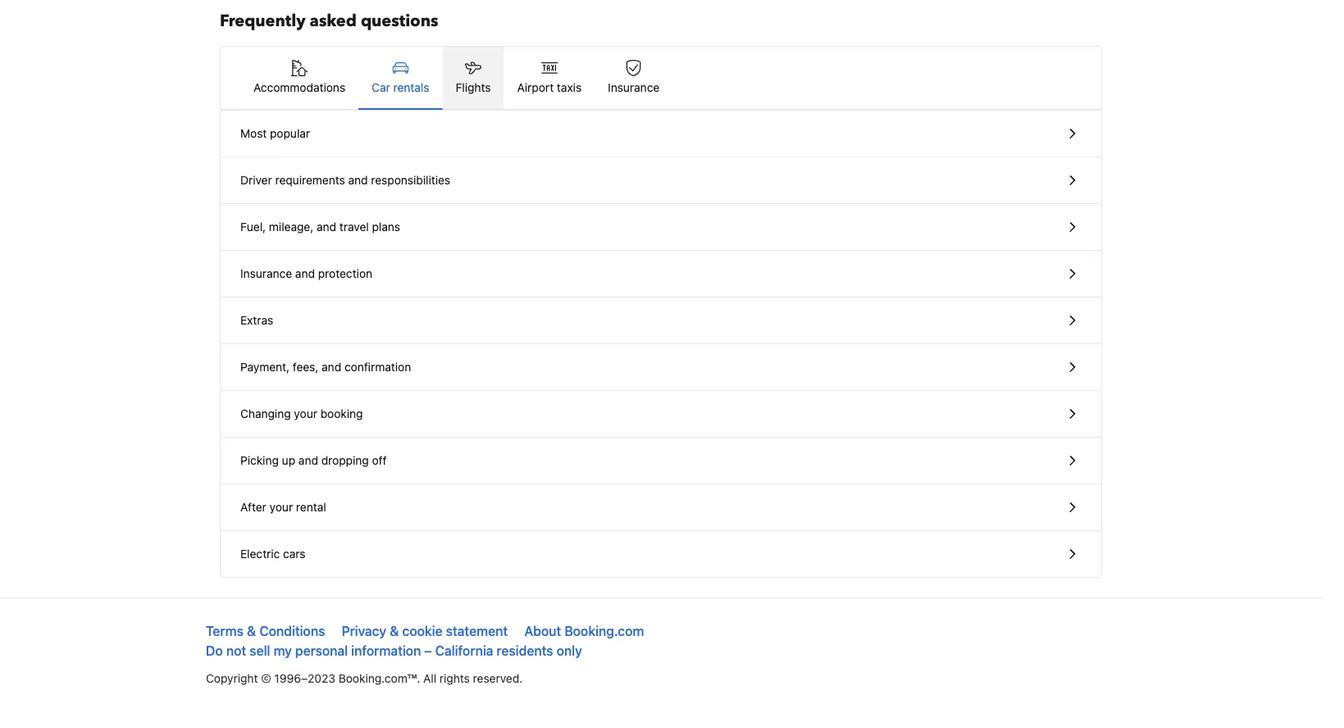 Task type: vqa. For each thing, say whether or not it's contained in the screenshot.
Own
no



Task type: describe. For each thing, give the bounding box(es) containing it.
terms & conditions link
[[206, 624, 325, 640]]

only
[[557, 644, 582, 659]]

booking.com
[[565, 624, 644, 640]]

travel
[[340, 220, 369, 234]]

personal
[[295, 644, 348, 659]]

conditions
[[260, 624, 325, 640]]

picking up and dropping off button
[[221, 438, 1102, 485]]

1996–2023
[[274, 672, 336, 686]]

about booking.com link
[[524, 624, 644, 640]]

picking
[[240, 454, 279, 468]]

payment, fees, and confirmation
[[240, 361, 411, 374]]

popular
[[270, 127, 310, 140]]

insurance and protection
[[240, 267, 373, 281]]

asked
[[310, 10, 357, 32]]

payment, fees, and confirmation button
[[221, 345, 1102, 391]]

after
[[240, 501, 267, 514]]

driver requirements and responsibilities
[[240, 174, 450, 187]]

changing your booking button
[[221, 391, 1102, 438]]

& for privacy
[[390, 624, 399, 640]]

tab list containing accommodations
[[221, 47, 1102, 111]]

driver requirements and responsibilities button
[[221, 158, 1102, 204]]

confirmation
[[345, 361, 411, 374]]

flights
[[456, 81, 491, 94]]

your for rental
[[270, 501, 293, 514]]

electric
[[240, 548, 280, 561]]

most popular
[[240, 127, 310, 140]]

booking.com™.
[[339, 672, 420, 686]]

changing
[[240, 407, 291, 421]]

responsibilities
[[371, 174, 450, 187]]

privacy
[[342, 624, 387, 640]]

your for booking
[[294, 407, 317, 421]]

flights button
[[443, 47, 504, 109]]

reserved.
[[473, 672, 523, 686]]

california
[[435, 644, 493, 659]]

changing your booking
[[240, 407, 363, 421]]

insurance for insurance
[[608, 81, 660, 94]]

frequently asked questions
[[220, 10, 439, 32]]

driver
[[240, 174, 272, 187]]

rental
[[296, 501, 326, 514]]

©
[[261, 672, 271, 686]]

protection
[[318, 267, 373, 281]]

terms & conditions
[[206, 624, 325, 640]]

all
[[423, 672, 437, 686]]

requirements
[[275, 174, 345, 187]]

booking
[[321, 407, 363, 421]]

cars
[[283, 548, 306, 561]]

accommodations
[[254, 81, 346, 94]]



Task type: locate. For each thing, give the bounding box(es) containing it.
your right after
[[270, 501, 293, 514]]

insurance and protection button
[[221, 251, 1102, 298]]

insurance up most popular button
[[608, 81, 660, 94]]

rights
[[440, 672, 470, 686]]

and for mileage,
[[317, 220, 336, 234]]

& for terms
[[247, 624, 256, 640]]

& up do not sell my personal information – california residents only link
[[390, 624, 399, 640]]

1 horizontal spatial your
[[294, 407, 317, 421]]

1 horizontal spatial &
[[390, 624, 399, 640]]

1 & from the left
[[247, 624, 256, 640]]

airport taxis
[[517, 81, 582, 94]]

insurance for insurance and protection
[[240, 267, 292, 281]]

car
[[372, 81, 390, 94]]

dropping
[[321, 454, 369, 468]]

& up sell
[[247, 624, 256, 640]]

privacy & cookie statement
[[342, 624, 508, 640]]

copyright © 1996–2023 booking.com™. all rights reserved.
[[206, 672, 523, 686]]

0 horizontal spatial &
[[247, 624, 256, 640]]

extras
[[240, 314, 273, 327]]

sell
[[250, 644, 270, 659]]

–
[[424, 644, 432, 659]]

cookie
[[402, 624, 443, 640]]

0 vertical spatial your
[[294, 407, 317, 421]]

about
[[524, 624, 561, 640]]

do not sell my personal information – california residents only link
[[206, 644, 582, 659]]

information
[[351, 644, 421, 659]]

about booking.com do not sell my personal information – california residents only
[[206, 624, 644, 659]]

tab list
[[221, 47, 1102, 111]]

car rentals button
[[359, 47, 443, 109]]

1 vertical spatial your
[[270, 501, 293, 514]]

airport taxis button
[[504, 47, 595, 109]]

frequently
[[220, 10, 306, 32]]

electric cars button
[[221, 532, 1102, 578]]

most
[[240, 127, 267, 140]]

and for fees,
[[322, 361, 341, 374]]

airport
[[517, 81, 554, 94]]

and left the travel
[[317, 220, 336, 234]]

after your rental
[[240, 501, 326, 514]]

2 & from the left
[[390, 624, 399, 640]]

picking up and dropping off
[[240, 454, 387, 468]]

fuel, mileage, and travel plans
[[240, 220, 400, 234]]

privacy & cookie statement link
[[342, 624, 508, 640]]

and inside button
[[295, 267, 315, 281]]

and for up
[[299, 454, 318, 468]]

questions
[[361, 10, 439, 32]]

residents
[[497, 644, 553, 659]]

up
[[282, 454, 295, 468]]

payment,
[[240, 361, 290, 374]]

rentals
[[393, 81, 429, 94]]

most popular button
[[221, 111, 1102, 158]]

terms
[[206, 624, 244, 640]]

insurance up extras
[[240, 267, 292, 281]]

do
[[206, 644, 223, 659]]

1 vertical spatial insurance
[[240, 267, 292, 281]]

and up the travel
[[348, 174, 368, 187]]

and for requirements
[[348, 174, 368, 187]]

0 horizontal spatial your
[[270, 501, 293, 514]]

mileage,
[[269, 220, 314, 234]]

and right the fees,
[[322, 361, 341, 374]]

1 horizontal spatial insurance
[[608, 81, 660, 94]]

off
[[372, 454, 387, 468]]

extras button
[[221, 298, 1102, 345]]

electric cars
[[240, 548, 306, 561]]

accommodations button
[[240, 47, 359, 109]]

0 vertical spatial insurance
[[608, 81, 660, 94]]

your
[[294, 407, 317, 421], [270, 501, 293, 514]]

plans
[[372, 220, 400, 234]]

fees,
[[293, 361, 319, 374]]

and left protection
[[295, 267, 315, 281]]

car rentals
[[372, 81, 429, 94]]

insurance
[[608, 81, 660, 94], [240, 267, 292, 281]]

my
[[274, 644, 292, 659]]

statement
[[446, 624, 508, 640]]

fuel, mileage, and travel plans button
[[221, 204, 1102, 251]]

0 horizontal spatial insurance
[[240, 267, 292, 281]]

your left booking
[[294, 407, 317, 421]]

and right up
[[299, 454, 318, 468]]

fuel,
[[240, 220, 266, 234]]

copyright
[[206, 672, 258, 686]]

insurance button
[[595, 47, 673, 109]]

&
[[247, 624, 256, 640], [390, 624, 399, 640]]

and
[[348, 174, 368, 187], [317, 220, 336, 234], [295, 267, 315, 281], [322, 361, 341, 374], [299, 454, 318, 468]]

taxis
[[557, 81, 582, 94]]

and inside 'button'
[[317, 220, 336, 234]]

not
[[226, 644, 246, 659]]

after your rental button
[[221, 485, 1102, 532]]



